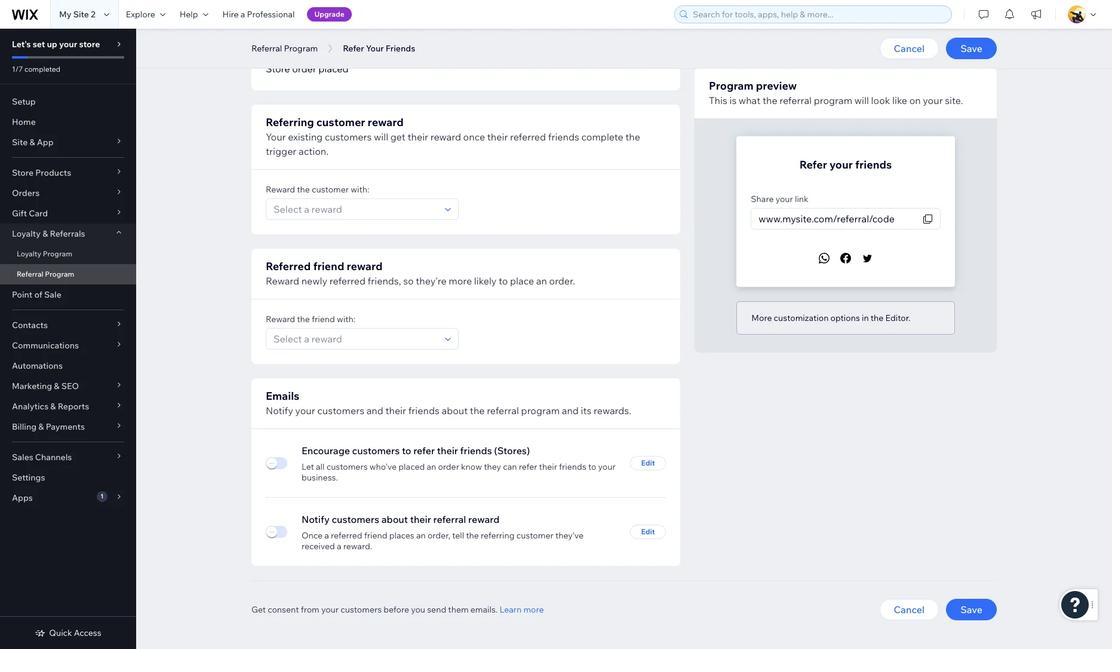 Task type: describe. For each thing, give the bounding box(es) containing it.
gift
[[12, 208, 27, 219]]

communications button
[[0, 335, 136, 356]]

get
[[252, 604, 266, 615]]

friends
[[386, 43, 416, 54]]

quick access
[[49, 628, 101, 638]]

friend inside the referred friend reward reward newly referred friends, so they're more likely to place an order.
[[313, 259, 345, 273]]

store products button
[[0, 163, 136, 183]]

sales channels
[[12, 452, 72, 463]]

automations link
[[0, 356, 136, 376]]

sale
[[44, 289, 61, 300]]

hire a professional link
[[216, 0, 302, 29]]

save for 2nd save button from the top
[[961, 604, 983, 616]]

completed
[[24, 65, 60, 74]]

to inside the referred friend reward reward newly referred friends, so they're more likely to place an order.
[[499, 275, 508, 287]]

referred inside the referred friend reward reward newly referred friends, so they're more likely to place an order.
[[330, 275, 366, 287]]

products
[[35, 167, 71, 178]]

contacts button
[[0, 315, 136, 335]]

friend inside notify customers about their referral reward once a referred friend places an order, tell the referring customer they've received a reward.
[[364, 530, 388, 541]]

the right in
[[871, 313, 884, 323]]

referred
[[266, 259, 311, 273]]

options
[[831, 313, 861, 323]]

they
[[484, 461, 502, 472]]

friends inside emails notify your customers and their friends about the referral program and its rewards.
[[409, 405, 440, 417]]

2 and from the left
[[562, 405, 579, 417]]

site inside site & app popup button
[[12, 137, 28, 148]]

what
[[739, 94, 761, 106]]

apps
[[12, 493, 33, 503]]

analytics & reports button
[[0, 396, 136, 417]]

point of sale link
[[0, 285, 136, 305]]

reward for store
[[266, 47, 295, 58]]

referral program for referral program button
[[252, 43, 318, 54]]

1 horizontal spatial more
[[524, 604, 544, 615]]

places
[[390, 530, 415, 541]]

card
[[29, 208, 48, 219]]

settings
[[12, 472, 45, 483]]

1
[[101, 493, 104, 500]]

site & app button
[[0, 132, 136, 152]]

reward inside the referred friend reward reward newly referred friends, so they're more likely to place an order.
[[266, 275, 300, 287]]

your inside referring customer reward your existing customers will get their reward once their referred friends complete the trigger action.
[[266, 131, 286, 143]]

reward for friend
[[266, 314, 295, 325]]

hire a professional
[[223, 9, 295, 20]]

set
[[33, 39, 45, 50]]

upgrade
[[315, 10, 345, 19]]

order inside reward trigger: store order placed
[[292, 63, 317, 75]]

settings link
[[0, 467, 136, 488]]

place
[[510, 275, 534, 287]]

send
[[427, 604, 447, 615]]

about inside notify customers about their referral reward once a referred friend places an order, tell the referring customer they've received a reward.
[[382, 513, 408, 525]]

contacts
[[12, 320, 48, 331]]

this
[[709, 94, 728, 106]]

refer your friends button
[[337, 39, 421, 57]]

share your link
[[752, 194, 809, 204]]

get consent from your customers before you send them emails. learn more
[[252, 604, 544, 615]]

marketing & seo
[[12, 381, 79, 392]]

more inside the referred friend reward reward newly referred friends, so they're more likely to place an order.
[[449, 275, 472, 287]]

the inside emails notify your customers and their friends about the referral program and its rewards.
[[470, 405, 485, 417]]

reward left once
[[431, 131, 461, 143]]

quick
[[49, 628, 72, 638]]

program preview this is what the referral program will look like on your site.
[[709, 79, 964, 106]]

store inside reward trigger: store order placed
[[266, 63, 290, 75]]

marketing
[[12, 381, 52, 392]]

like
[[893, 94, 908, 106]]

their right get
[[408, 131, 429, 143]]

your right from
[[322, 604, 339, 615]]

order,
[[428, 530, 451, 541]]

analytics & reports
[[12, 401, 89, 412]]

with: for friend
[[337, 314, 356, 325]]

referrals
[[50, 228, 85, 239]]

access
[[74, 628, 101, 638]]

referring
[[481, 530, 515, 541]]

1 vertical spatial customer
[[312, 184, 349, 195]]

learn more link
[[500, 604, 544, 615]]

marketing & seo button
[[0, 376, 136, 396]]

once
[[302, 530, 323, 541]]

channels
[[35, 452, 72, 463]]

the inside "program preview this is what the referral program will look like on your site."
[[763, 94, 778, 106]]

reward for customer
[[266, 184, 295, 195]]

analytics
[[12, 401, 49, 412]]

link
[[796, 194, 809, 204]]

share
[[752, 194, 774, 204]]

2 horizontal spatial a
[[337, 541, 342, 552]]

refer your friends
[[800, 158, 893, 172]]

quick access button
[[35, 628, 101, 638]]

customer inside referring customer reward your existing customers will get their reward once their referred friends complete the trigger action.
[[317, 115, 366, 129]]

Reward the friend with: field
[[270, 329, 442, 349]]

let
[[302, 461, 314, 472]]

likely
[[474, 275, 497, 287]]

customers left 'before'
[[341, 604, 382, 615]]

of
[[34, 289, 42, 300]]

reward.
[[344, 541, 372, 552]]

their right can
[[539, 461, 558, 472]]

1 and from the left
[[367, 405, 384, 417]]

order inside encourage customers to refer their friends (stores) let all customers who've placed an order know they can refer their friends to your business.
[[438, 461, 460, 472]]

editor.
[[886, 313, 911, 323]]

notify customers about their referral reward once a referred friend places an order, tell the referring customer they've received a reward.
[[302, 513, 584, 552]]

their down emails notify your customers and their friends about the referral program and its rewards.
[[437, 445, 458, 457]]

know
[[461, 461, 482, 472]]

& for billing
[[38, 421, 44, 432]]

referring
[[266, 115, 314, 129]]

Reward the customer with: field
[[270, 199, 442, 219]]

their inside emails notify your customers and their friends about the referral program and its rewards.
[[386, 405, 406, 417]]

gift card button
[[0, 203, 136, 224]]

friends,
[[368, 275, 401, 287]]

once
[[464, 131, 485, 143]]

0 horizontal spatial a
[[241, 9, 245, 20]]

explore
[[126, 9, 155, 20]]

referred inside referring customer reward your existing customers will get their reward once their referred friends complete the trigger action.
[[510, 131, 546, 143]]

communications
[[12, 340, 79, 351]]

program for referral program button
[[284, 43, 318, 54]]

cancel button for 2nd save button from the top
[[880, 599, 940, 620]]

up
[[47, 39, 57, 50]]

loyalty & referrals
[[12, 228, 85, 239]]

you
[[411, 604, 426, 615]]

an inside encourage customers to refer their friends (stores) let all customers who've placed an order know they can refer their friends to your business.
[[427, 461, 436, 472]]

your inside button
[[366, 43, 384, 54]]

customers up who've
[[352, 445, 400, 457]]

its
[[581, 405, 592, 417]]

my site 2
[[59, 9, 96, 20]]

their right once
[[488, 131, 508, 143]]

referral for referral program 'link'
[[17, 270, 43, 279]]

let's set up your store
[[12, 39, 100, 50]]

2 vertical spatial to
[[589, 461, 597, 472]]

1 horizontal spatial refer
[[519, 461, 538, 472]]

order.
[[550, 275, 576, 287]]

so
[[404, 275, 414, 287]]

customization
[[774, 313, 829, 323]]



Task type: vqa. For each thing, say whether or not it's contained in the screenshot.
PRODUCTS
yes



Task type: locate. For each thing, give the bounding box(es) containing it.
reward the friend with:
[[266, 314, 356, 325]]

trigger:
[[297, 47, 326, 58]]

1 horizontal spatial site
[[73, 9, 89, 20]]

your inside emails notify your customers and their friends about the referral program and its rewards.
[[295, 405, 315, 417]]

customers down "encourage"
[[327, 461, 368, 472]]

0 horizontal spatial your
[[266, 131, 286, 143]]

reward up friends,
[[347, 259, 383, 273]]

seo
[[61, 381, 79, 392]]

with:
[[351, 184, 370, 195], [337, 314, 356, 325]]

1 vertical spatial cancel
[[895, 604, 925, 616]]

store up orders
[[12, 167, 34, 178]]

customer
[[317, 115, 366, 129], [312, 184, 349, 195], [517, 530, 554, 541]]

edit for encourage customers to refer their friends (stores)
[[642, 458, 655, 467]]

sidebar element
[[0, 29, 136, 649]]

reward inside notify customers about their referral reward once a referred friend places an order, tell the referring customer they've received a reward.
[[469, 513, 500, 525]]

loyalty program link
[[0, 244, 136, 264]]

your up trigger at left top
[[266, 131, 286, 143]]

program down loyalty & referrals
[[43, 249, 72, 258]]

program left its
[[522, 405, 560, 417]]

professional
[[247, 9, 295, 20]]

loyalty down loyalty & referrals
[[17, 249, 41, 258]]

refer for refer your friends
[[343, 43, 364, 54]]

& for marketing
[[54, 381, 60, 392]]

customers
[[325, 131, 372, 143], [318, 405, 365, 417], [352, 445, 400, 457], [327, 461, 368, 472], [332, 513, 380, 525], [341, 604, 382, 615]]

reward trigger: store order placed
[[266, 47, 349, 75]]

they're
[[416, 275, 447, 287]]

referral program button
[[246, 39, 324, 57]]

the down the newly
[[297, 314, 310, 325]]

program down upgrade button
[[284, 43, 318, 54]]

a right the hire
[[241, 9, 245, 20]]

the right tell
[[466, 530, 479, 541]]

reward inside reward trigger: store order placed
[[266, 47, 295, 58]]

1 vertical spatial order
[[438, 461, 460, 472]]

referred right once
[[510, 131, 546, 143]]

store
[[79, 39, 100, 50]]

help
[[180, 9, 198, 20]]

reward inside the referred friend reward reward newly referred friends, so they're more likely to place an order.
[[347, 259, 383, 273]]

0 horizontal spatial notify
[[266, 405, 293, 417]]

referred right once on the bottom of page
[[331, 530, 363, 541]]

& for loyalty
[[43, 228, 48, 239]]

save button
[[947, 38, 998, 59], [947, 599, 998, 620]]

0 vertical spatial placed
[[319, 63, 349, 75]]

gift card
[[12, 208, 48, 219]]

1 horizontal spatial to
[[499, 275, 508, 287]]

loyalty down gift card
[[12, 228, 41, 239]]

refer right can
[[519, 461, 538, 472]]

refer inside button
[[343, 43, 364, 54]]

more customization options in the editor.
[[752, 313, 911, 323]]

1 vertical spatial with:
[[337, 314, 356, 325]]

from
[[301, 604, 320, 615]]

referral down preview
[[780, 94, 812, 106]]

Share your link field
[[756, 209, 919, 229]]

0 horizontal spatial refer
[[343, 43, 364, 54]]

store
[[266, 63, 290, 75], [12, 167, 34, 178]]

4 reward from the top
[[266, 314, 295, 325]]

2 edit button from the top
[[631, 525, 666, 539]]

1 horizontal spatial referral
[[252, 43, 282, 54]]

referral program down loyalty program
[[17, 270, 74, 279]]

1 vertical spatial cancel button
[[880, 599, 940, 620]]

2 edit from the top
[[642, 527, 655, 536]]

referral program inside 'link'
[[17, 270, 74, 279]]

learn
[[500, 604, 522, 615]]

customers up action.
[[325, 131, 372, 143]]

referral inside notify customers about their referral reward once a referred friend places an order, tell the referring customer they've received a reward.
[[434, 513, 467, 525]]

an left order,
[[417, 530, 426, 541]]

friend left places
[[364, 530, 388, 541]]

a right once on the bottom of page
[[325, 530, 329, 541]]

with: up the reward the customer with: field
[[351, 184, 370, 195]]

0 horizontal spatial referral
[[434, 513, 467, 525]]

2 cancel from the top
[[895, 604, 925, 616]]

notify down emails
[[266, 405, 293, 417]]

sales
[[12, 452, 33, 463]]

your inside encourage customers to refer their friends (stores) let all customers who've placed an order know they can refer their friends to your business.
[[599, 461, 616, 472]]

your
[[366, 43, 384, 54], [266, 131, 286, 143]]

reward
[[368, 115, 404, 129], [431, 131, 461, 143], [347, 259, 383, 273], [469, 513, 500, 525]]

1 vertical spatial edit button
[[631, 525, 666, 539]]

0 vertical spatial store
[[266, 63, 290, 75]]

your inside sidebar element
[[59, 39, 77, 50]]

0 horizontal spatial about
[[382, 513, 408, 525]]

referral inside "program preview this is what the referral program will look like on your site."
[[780, 94, 812, 106]]

& right billing
[[38, 421, 44, 432]]

1 horizontal spatial referral program
[[252, 43, 318, 54]]

2 horizontal spatial to
[[589, 461, 597, 472]]

2 save button from the top
[[947, 599, 998, 620]]

1 vertical spatial to
[[402, 445, 412, 457]]

edit
[[642, 458, 655, 467], [642, 527, 655, 536]]

newly
[[302, 275, 328, 287]]

1 horizontal spatial referral
[[487, 405, 519, 417]]

1 save from the top
[[961, 42, 983, 54]]

2 horizontal spatial referral
[[780, 94, 812, 106]]

& for analytics
[[50, 401, 56, 412]]

and
[[367, 405, 384, 417], [562, 405, 579, 417]]

and left its
[[562, 405, 579, 417]]

customers inside notify customers about their referral reward once a referred friend places an order, tell the referring customer they've received a reward.
[[332, 513, 380, 525]]

referral inside 'link'
[[17, 270, 43, 279]]

refer for refer your friends
[[800, 158, 828, 172]]

0 vertical spatial site
[[73, 9, 89, 20]]

0 vertical spatial about
[[442, 405, 468, 417]]

loyalty
[[12, 228, 41, 239], [17, 249, 41, 258]]

emails notify your customers and their friends about the referral program and its rewards.
[[266, 389, 632, 417]]

your right up on the left top
[[59, 39, 77, 50]]

1 reward from the top
[[266, 47, 295, 58]]

customers inside referring customer reward your existing customers will get their reward once their referred friends complete the trigger action.
[[325, 131, 372, 143]]

& left app
[[30, 137, 35, 148]]

notify inside notify customers about their referral reward once a referred friend places an order, tell the referring customer they've received a reward.
[[302, 513, 330, 525]]

1 horizontal spatial program
[[814, 94, 853, 106]]

1 vertical spatial referred
[[330, 275, 366, 287]]

edit button for notify customers about their referral reward
[[631, 525, 666, 539]]

their inside notify customers about their referral reward once a referred friend places an order, tell the referring customer they've received a reward.
[[410, 513, 432, 525]]

0 vertical spatial referral
[[780, 94, 812, 106]]

1 horizontal spatial order
[[438, 461, 460, 472]]

cancel button for first save button from the top of the page
[[880, 38, 940, 59]]

will inside "program preview this is what the referral program will look like on your site."
[[855, 94, 870, 106]]

more right learn
[[524, 604, 544, 615]]

& left seo
[[54, 381, 60, 392]]

store products
[[12, 167, 71, 178]]

loyalty inside popup button
[[12, 228, 41, 239]]

2 vertical spatial customer
[[517, 530, 554, 541]]

1 save button from the top
[[947, 38, 998, 59]]

preview
[[756, 79, 797, 93]]

site down home
[[12, 137, 28, 148]]

1 vertical spatial more
[[524, 604, 544, 615]]

before
[[384, 604, 409, 615]]

the down action.
[[297, 184, 310, 195]]

0 vertical spatial cancel
[[895, 42, 925, 54]]

1 horizontal spatial and
[[562, 405, 579, 417]]

0 vertical spatial program
[[814, 94, 853, 106]]

all
[[316, 461, 325, 472]]

1 vertical spatial notify
[[302, 513, 330, 525]]

customer inside notify customers about their referral reward once a referred friend places an order, tell the referring customer they've received a reward.
[[517, 530, 554, 541]]

1 vertical spatial referral
[[487, 405, 519, 417]]

site left 2
[[73, 9, 89, 20]]

friends
[[549, 131, 580, 143], [856, 158, 893, 172], [409, 405, 440, 417], [461, 445, 492, 457], [560, 461, 587, 472]]

reward up referring
[[469, 513, 500, 525]]

customer up existing
[[317, 115, 366, 129]]

tell
[[453, 530, 465, 541]]

0 horizontal spatial site
[[12, 137, 28, 148]]

edit button for encourage customers to refer their friends (stores)
[[631, 456, 666, 470]]

0 vertical spatial loyalty
[[12, 228, 41, 239]]

1 vertical spatial refer
[[519, 461, 538, 472]]

0 vertical spatial cancel button
[[880, 38, 940, 59]]

will left look at the right of the page
[[855, 94, 870, 106]]

with: for customer
[[351, 184, 370, 195]]

home
[[12, 117, 36, 127]]

1 vertical spatial save button
[[947, 599, 998, 620]]

about
[[442, 405, 468, 417], [382, 513, 408, 525]]

referral program inside button
[[252, 43, 318, 54]]

& inside analytics & reports popup button
[[50, 401, 56, 412]]

an left know
[[427, 461, 436, 472]]

and up who've
[[367, 405, 384, 417]]

1 horizontal spatial about
[[442, 405, 468, 417]]

0 vertical spatial with:
[[351, 184, 370, 195]]

referral up tell
[[434, 513, 467, 525]]

1 horizontal spatial your
[[366, 43, 384, 54]]

0 vertical spatial refer
[[343, 43, 364, 54]]

1 vertical spatial edit
[[642, 527, 655, 536]]

program inside emails notify your customers and their friends about the referral program and its rewards.
[[522, 405, 560, 417]]

& for site
[[30, 137, 35, 148]]

a
[[241, 9, 245, 20], [325, 530, 329, 541], [337, 541, 342, 552]]

friend up the 'reward the friend with:' field
[[312, 314, 335, 325]]

& inside 'marketing & seo' popup button
[[54, 381, 60, 392]]

site.
[[946, 94, 964, 106]]

2 reward from the top
[[266, 184, 295, 195]]

0 horizontal spatial store
[[12, 167, 34, 178]]

your inside "program preview this is what the referral program will look like on your site."
[[924, 94, 944, 106]]

0 horizontal spatial referral program
[[17, 270, 74, 279]]

order left know
[[438, 461, 460, 472]]

1 vertical spatial site
[[12, 137, 28, 148]]

0 vertical spatial friend
[[313, 259, 345, 273]]

0 vertical spatial referral program
[[252, 43, 318, 54]]

a left reward.
[[337, 541, 342, 552]]

my
[[59, 9, 71, 20]]

referred friend reward reward newly referred friends, so they're more likely to place an order.
[[266, 259, 576, 287]]

program for referral program 'link'
[[45, 270, 74, 279]]

the up encourage customers to refer their friends (stores) let all customers who've placed an order know they can refer their friends to your business.
[[470, 405, 485, 417]]

program up is
[[709, 79, 754, 93]]

encourage customers to refer their friends (stores) let all customers who've placed an order know they can refer their friends to your business.
[[302, 445, 616, 483]]

customer up the reward the customer with: field
[[312, 184, 349, 195]]

loyalty for loyalty program
[[17, 249, 41, 258]]

referred
[[510, 131, 546, 143], [330, 275, 366, 287], [331, 530, 363, 541]]

1 vertical spatial store
[[12, 167, 34, 178]]

0 vertical spatial referral
[[252, 43, 282, 54]]

an inside the referred friend reward reward newly referred friends, so they're more likely to place an order.
[[537, 275, 547, 287]]

2 cancel button from the top
[[880, 599, 940, 620]]

& left the reports
[[50, 401, 56, 412]]

2 vertical spatial referred
[[331, 530, 363, 541]]

your up share your link field
[[830, 158, 854, 172]]

0 vertical spatial refer
[[414, 445, 435, 457]]

their up order,
[[410, 513, 432, 525]]

2 vertical spatial an
[[417, 530, 426, 541]]

refer down upgrade button
[[343, 43, 364, 54]]

0 vertical spatial customer
[[317, 115, 366, 129]]

rewards.
[[594, 405, 632, 417]]

1 vertical spatial will
[[374, 131, 389, 143]]

your down emails
[[295, 405, 315, 417]]

program inside button
[[284, 43, 318, 54]]

reward the customer with:
[[266, 184, 370, 195]]

an right 'place'
[[537, 275, 547, 287]]

0 horizontal spatial referral
[[17, 270, 43, 279]]

0 horizontal spatial an
[[417, 530, 426, 541]]

1 vertical spatial about
[[382, 513, 408, 525]]

placed inside reward trigger: store order placed
[[319, 63, 349, 75]]

1 horizontal spatial refer
[[800, 158, 828, 172]]

your left link
[[776, 194, 794, 204]]

trigger
[[266, 145, 297, 157]]

2 save from the top
[[961, 604, 983, 616]]

setup link
[[0, 91, 136, 112]]

setup
[[12, 96, 36, 107]]

Search for tools, apps, help & more... field
[[690, 6, 949, 23]]

customers up reward.
[[332, 513, 380, 525]]

will left get
[[374, 131, 389, 143]]

referral up (stores)
[[487, 405, 519, 417]]

0 vertical spatial referred
[[510, 131, 546, 143]]

0 horizontal spatial to
[[402, 445, 412, 457]]

referral down professional on the top
[[252, 43, 282, 54]]

point of sale
[[12, 289, 61, 300]]

placed down trigger:
[[319, 63, 349, 75]]

program inside "program preview this is what the referral program will look like on your site."
[[709, 79, 754, 93]]

store inside popup button
[[12, 167, 34, 178]]

referral for referral program button
[[252, 43, 282, 54]]

0 vertical spatial will
[[855, 94, 870, 106]]

the inside referring customer reward your existing customers will get their reward once their referred friends complete the trigger action.
[[626, 131, 641, 143]]

referral program
[[252, 43, 318, 54], [17, 270, 74, 279]]

placed right who've
[[399, 461, 425, 472]]

billing
[[12, 421, 37, 432]]

orders button
[[0, 183, 136, 203]]

0 horizontal spatial more
[[449, 275, 472, 287]]

2 vertical spatial referral
[[434, 513, 467, 525]]

referral
[[780, 94, 812, 106], [487, 405, 519, 417], [434, 513, 467, 525]]

help button
[[173, 0, 216, 29]]

1 horizontal spatial notify
[[302, 513, 330, 525]]

1 vertical spatial loyalty
[[17, 249, 41, 258]]

0 vertical spatial edit button
[[631, 456, 666, 470]]

about inside emails notify your customers and their friends about the referral program and its rewards.
[[442, 405, 468, 417]]

0 vertical spatial save
[[961, 42, 983, 54]]

1 horizontal spatial store
[[266, 63, 290, 75]]

your right on
[[924, 94, 944, 106]]

about up encourage customers to refer their friends (stores) let all customers who've placed an order know they can refer their friends to your business.
[[442, 405, 468, 417]]

the right complete at the right
[[626, 131, 641, 143]]

orders
[[12, 188, 40, 198]]

1 vertical spatial an
[[427, 461, 436, 472]]

save for first save button from the top of the page
[[961, 42, 983, 54]]

1 vertical spatial program
[[522, 405, 560, 417]]

refer your friends
[[343, 43, 416, 54]]

encourage
[[302, 445, 350, 457]]

friend up the newly
[[313, 259, 345, 273]]

about up places
[[382, 513, 408, 525]]

the inside notify customers about their referral reward once a referred friend places an order, tell the referring customer they've received a reward.
[[466, 530, 479, 541]]

loyalty program
[[17, 249, 72, 258]]

referral program down professional on the top
[[252, 43, 318, 54]]

1 horizontal spatial an
[[427, 461, 436, 472]]

complete
[[582, 131, 624, 143]]

customers up "encourage"
[[318, 405, 365, 417]]

is
[[730, 94, 737, 106]]

0 horizontal spatial and
[[367, 405, 384, 417]]

0 horizontal spatial refer
[[414, 445, 435, 457]]

friend
[[313, 259, 345, 273], [312, 314, 335, 325], [364, 530, 388, 541]]

business.
[[302, 472, 338, 483]]

1 horizontal spatial a
[[325, 530, 329, 541]]

& up loyalty program
[[43, 228, 48, 239]]

sales channels button
[[0, 447, 136, 467]]

will inside referring customer reward your existing customers will get their reward once their referred friends complete the trigger action.
[[374, 131, 389, 143]]

2 vertical spatial friend
[[364, 530, 388, 541]]

1 edit button from the top
[[631, 456, 666, 470]]

placed inside encourage customers to refer their friends (stores) let all customers who've placed an order know they can refer their friends to your business.
[[399, 461, 425, 472]]

site
[[73, 9, 89, 20], [12, 137, 28, 148]]

more left likely
[[449, 275, 472, 287]]

refer down emails notify your customers and their friends about the referral program and its rewards.
[[414, 445, 435, 457]]

customers inside emails notify your customers and their friends about the referral program and its rewards.
[[318, 405, 365, 417]]

1 vertical spatial your
[[266, 131, 286, 143]]

let's
[[12, 39, 31, 50]]

program up sale
[[45, 270, 74, 279]]

your left friends
[[366, 43, 384, 54]]

more
[[752, 313, 773, 323]]

1 vertical spatial placed
[[399, 461, 425, 472]]

edit for notify customers about their referral reward
[[642, 527, 655, 536]]

1 vertical spatial refer
[[800, 158, 828, 172]]

store down referral program button
[[266, 63, 290, 75]]

an inside notify customers about their referral reward once a referred friend places an order, tell the referring customer they've received a reward.
[[417, 530, 426, 541]]

referral program for referral program 'link'
[[17, 270, 74, 279]]

None field
[[270, 12, 455, 32]]

reward
[[266, 47, 295, 58], [266, 184, 295, 195], [266, 275, 300, 287], [266, 314, 295, 325]]

3 reward from the top
[[266, 275, 300, 287]]

& inside site & app popup button
[[30, 137, 35, 148]]

2
[[91, 9, 96, 20]]

0 horizontal spatial order
[[292, 63, 317, 75]]

friends inside referring customer reward your existing customers will get their reward once their referred friends complete the trigger action.
[[549, 131, 580, 143]]

refer up link
[[800, 158, 828, 172]]

customer left they've
[[517, 530, 554, 541]]

0 vertical spatial your
[[366, 43, 384, 54]]

referred inside notify customers about their referral reward once a referred friend places an order, tell the referring customer they've received a reward.
[[331, 530, 363, 541]]

your down rewards.
[[599, 461, 616, 472]]

1 vertical spatial referral
[[17, 270, 43, 279]]

billing & payments button
[[0, 417, 136, 437]]

1 edit from the top
[[642, 458, 655, 467]]

loyalty for loyalty & referrals
[[12, 228, 41, 239]]

program inside "program preview this is what the referral program will look like on your site."
[[814, 94, 853, 106]]

1 vertical spatial referral program
[[17, 270, 74, 279]]

the down preview
[[763, 94, 778, 106]]

1 horizontal spatial will
[[855, 94, 870, 106]]

who've
[[370, 461, 397, 472]]

program left look at the right of the page
[[814, 94, 853, 106]]

0 vertical spatial more
[[449, 275, 472, 287]]

referral up point of sale in the top left of the page
[[17, 270, 43, 279]]

0 vertical spatial save button
[[947, 38, 998, 59]]

with: up the 'reward the friend with:' field
[[337, 314, 356, 325]]

notify up once on the bottom of page
[[302, 513, 330, 525]]

referral inside emails notify your customers and their friends about the referral program and its rewards.
[[487, 405, 519, 417]]

program inside 'link'
[[45, 270, 74, 279]]

0 vertical spatial edit
[[642, 458, 655, 467]]

them
[[448, 604, 469, 615]]

their
[[408, 131, 429, 143], [488, 131, 508, 143], [386, 405, 406, 417], [437, 445, 458, 457], [539, 461, 558, 472], [410, 513, 432, 525]]

order down trigger:
[[292, 63, 317, 75]]

1 vertical spatial friend
[[312, 314, 335, 325]]

1 vertical spatial save
[[961, 604, 983, 616]]

1 horizontal spatial placed
[[399, 461, 425, 472]]

0 vertical spatial order
[[292, 63, 317, 75]]

0 vertical spatial an
[[537, 275, 547, 287]]

& inside billing & payments dropdown button
[[38, 421, 44, 432]]

1 cancel button from the top
[[880, 38, 940, 59]]

0 horizontal spatial will
[[374, 131, 389, 143]]

their up who've
[[386, 405, 406, 417]]

referral inside button
[[252, 43, 282, 54]]

reward up get
[[368, 115, 404, 129]]

notify inside emails notify your customers and their friends about the referral program and its rewards.
[[266, 405, 293, 417]]

0 vertical spatial to
[[499, 275, 508, 287]]

2 horizontal spatial an
[[537, 275, 547, 287]]

look
[[872, 94, 891, 106]]

1 cancel from the top
[[895, 42, 925, 54]]

referred right the newly
[[330, 275, 366, 287]]

program for loyalty program link
[[43, 249, 72, 258]]

& inside loyalty & referrals popup button
[[43, 228, 48, 239]]



